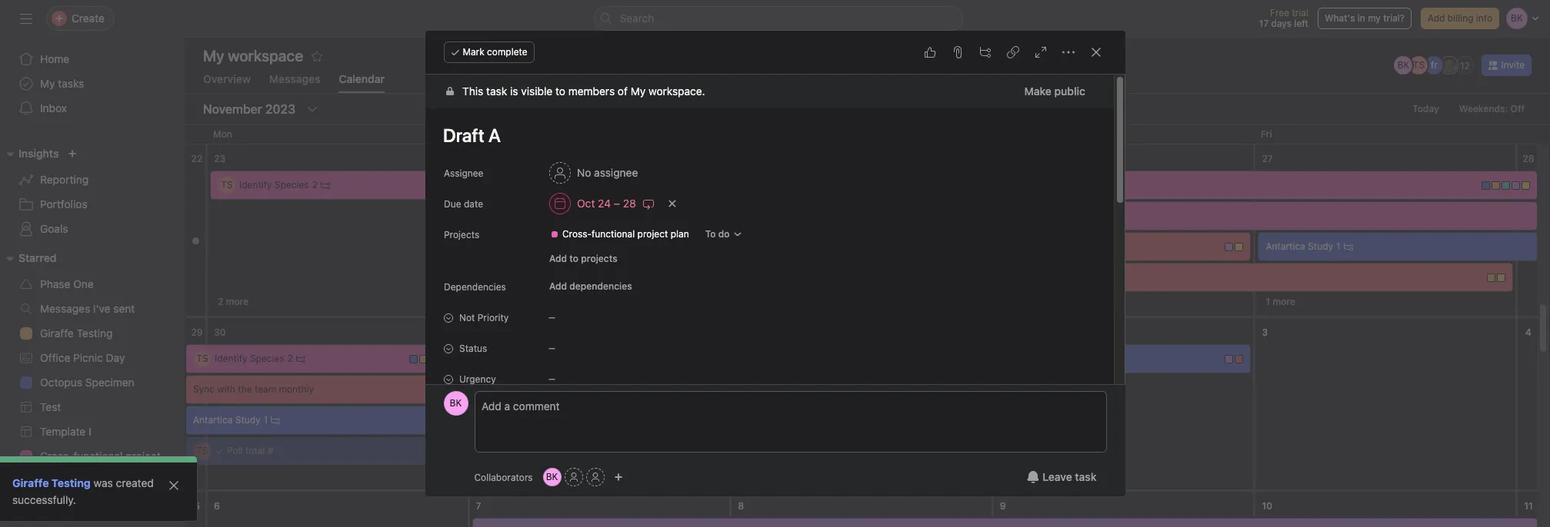 Task type: locate. For each thing, give the bounding box(es) containing it.
antartica study up 1 more
[[1266, 241, 1333, 252]]

1 horizontal spatial messages
[[269, 72, 320, 85]]

left
[[1294, 18, 1309, 29]]

0 vertical spatial bk button
[[444, 392, 468, 416]]

cross-functional project plan up was
[[40, 450, 185, 463]]

cross- inside draft a dialog
[[562, 228, 591, 240]]

1 vertical spatial invite
[[43, 501, 71, 514]]

1 vertical spatial bk button
[[543, 469, 561, 487]]

oct 24 – 28
[[577, 197, 636, 210]]

cross- inside starred element
[[40, 450, 73, 463]]

antartica down sync
[[193, 415, 233, 426]]

1 horizontal spatial bk
[[546, 472, 558, 483]]

starred button
[[0, 249, 56, 268]]

functional up cola
[[591, 228, 634, 240]]

2 — button from the top
[[542, 338, 634, 359]]

0 vertical spatial giraffe testing
[[40, 327, 113, 340]]

ts down '29'
[[196, 353, 208, 365]]

2 vertical spatial — button
[[542, 369, 634, 390]]

Task Name text field
[[433, 118, 1095, 153]]

template i link
[[9, 420, 175, 445]]

0 horizontal spatial plan
[[163, 450, 185, 463]]

billing
[[1448, 12, 1474, 24]]

oct
[[577, 197, 595, 210]]

bk left fr
[[1397, 59, 1410, 71]]

study for 27
[[1308, 241, 1333, 252]]

0 vertical spatial invite button
[[1482, 55, 1532, 76]]

cross-functional project plan link down –
[[544, 227, 695, 242]]

main content containing this task is visible to members of my workspace.
[[425, 75, 1114, 528]]

day
[[106, 352, 125, 365]]

identify
[[239, 179, 272, 191], [215, 353, 247, 365]]

picnic
[[73, 352, 103, 365]]

1 vertical spatial leftcount image
[[271, 416, 280, 425]]

1 horizontal spatial to
[[569, 253, 578, 265]]

0 horizontal spatial cross-functional project plan link
[[9, 445, 185, 469]]

add for add dependencies
[[549, 281, 567, 292]]

0 horizontal spatial 28
[[623, 197, 636, 210]]

bk for rightmost bk button
[[546, 472, 558, 483]]

brainstorm california cola flavors
[[501, 241, 646, 252]]

what's in my trial?
[[1325, 12, 1405, 24]]

study for 30
[[235, 415, 261, 426]]

0 horizontal spatial to
[[555, 85, 565, 98]]

to
[[705, 228, 716, 240]]

antartica for 30
[[193, 415, 233, 426]]

— button for status
[[542, 338, 634, 359]]

fr
[[1431, 59, 1438, 71]]

0 vertical spatial 1
[[1336, 241, 1341, 252]]

0 horizontal spatial task
[[486, 85, 507, 98]]

0 horizontal spatial my
[[40, 77, 55, 90]]

28 right –
[[623, 197, 636, 210]]

1 vertical spatial 28
[[623, 197, 636, 210]]

hide sidebar image
[[20, 12, 32, 25]]

0 horizontal spatial 1
[[264, 415, 268, 426]]

0 vertical spatial 28
[[1523, 153, 1535, 165]]

write
[[480, 353, 503, 365]]

identify down 30
[[215, 353, 247, 365]]

mark complete
[[463, 46, 528, 58]]

tue
[[475, 128, 491, 140]]

invite down the projects dropdown button
[[43, 501, 71, 514]]

0 horizontal spatial bk
[[450, 398, 462, 409]]

0 vertical spatial add
[[1428, 12, 1445, 24]]

project up created
[[126, 450, 161, 463]]

0 vertical spatial giraffe
[[40, 327, 74, 340]]

trial
[[1292, 7, 1309, 18]]

0 horizontal spatial functional
[[73, 450, 123, 463]]

starred
[[18, 252, 56, 265]]

— for not priority
[[548, 313, 555, 322]]

make public button
[[1014, 78, 1095, 105]]

— right urgency
[[548, 375, 555, 384]]

calendar link
[[339, 72, 385, 93]]

1 horizontal spatial invite
[[1501, 59, 1525, 71]]

1 vertical spatial messages
[[40, 302, 90, 315]]

giraffe testing link up "picnic"
[[9, 322, 175, 346]]

1 more button
[[1259, 292, 1302, 313]]

draft a dialog
[[425, 31, 1125, 528]]

testing
[[77, 327, 113, 340], [51, 477, 91, 490]]

bk
[[1397, 59, 1410, 71], [450, 398, 462, 409], [546, 472, 558, 483]]

0 vertical spatial testing
[[77, 327, 113, 340]]

antartica study for 30
[[193, 415, 261, 426]]

0 vertical spatial cross-functional project plan
[[562, 228, 689, 240]]

no
[[577, 166, 591, 179]]

my right of
[[630, 85, 645, 98]]

projects down due date
[[444, 229, 479, 241]]

due date
[[444, 198, 483, 210]]

0 vertical spatial —
[[548, 313, 555, 322]]

1 vertical spatial cross-
[[40, 450, 73, 463]]

test link
[[9, 395, 175, 420]]

to inside button
[[569, 253, 578, 265]]

1 vertical spatial species
[[250, 353, 284, 365]]

— right report
[[548, 344, 555, 353]]

0 vertical spatial plan
[[670, 228, 689, 240]]

1 horizontal spatial 2 more button
[[473, 465, 518, 487]]

1 vertical spatial study
[[235, 415, 261, 426]]

23
[[214, 153, 226, 165]]

1 vertical spatial project
[[126, 450, 161, 463]]

1 horizontal spatial task
[[1075, 471, 1097, 484]]

testing down messages i've sent link
[[77, 327, 113, 340]]

starred element
[[0, 245, 185, 472]]

0 horizontal spatial leftcount image
[[271, 416, 280, 425]]

27
[[1262, 153, 1273, 165]]

1 vertical spatial giraffe
[[12, 477, 49, 490]]

overview
[[203, 72, 251, 85]]

mark complete button
[[444, 42, 534, 63]]

2 more up 7
[[480, 470, 511, 482]]

2 more button up 7
[[473, 465, 518, 487]]

antartica up 1 more
[[1266, 241, 1305, 252]]

due
[[444, 198, 461, 210]]

california
[[551, 241, 593, 252]]

0 horizontal spatial messages
[[40, 302, 90, 315]]

goals
[[40, 222, 68, 235]]

identify down november 2023
[[239, 179, 272, 191]]

0 horizontal spatial 2 more button
[[211, 292, 256, 313]]

— for urgency
[[548, 375, 555, 384]]

functional inside draft a dialog
[[591, 228, 634, 240]]

28
[[1523, 153, 1535, 165], [623, 197, 636, 210]]

add left billing
[[1428, 12, 1445, 24]]

0 horizontal spatial projects
[[18, 479, 60, 492]]

antartica study for 27
[[1266, 241, 1333, 252]]

22
[[191, 153, 203, 165]]

what's in my trial? button
[[1318, 8, 1412, 29]]

close image
[[168, 480, 180, 492]]

weekends: off
[[1459, 103, 1525, 115]]

project up 'flavors'
[[637, 228, 668, 240]]

30
[[214, 327, 226, 339]]

assignee
[[444, 168, 483, 179]]

2 — from the top
[[548, 344, 555, 353]]

identify species
[[239, 179, 309, 191], [215, 353, 284, 365]]

2 more
[[218, 296, 249, 308], [480, 470, 511, 482]]

giraffe testing link
[[9, 322, 175, 346], [12, 477, 91, 490]]

task right leave
[[1075, 471, 1097, 484]]

1 vertical spatial to
[[569, 253, 578, 265]]

my left tasks on the left top of page
[[40, 77, 55, 90]]

1 horizontal spatial cross-functional project plan
[[562, 228, 689, 240]]

0 horizontal spatial cross-functional project plan
[[40, 450, 185, 463]]

1 vertical spatial antartica
[[193, 415, 233, 426]]

2 vertical spatial 1
[[264, 415, 268, 426]]

1 horizontal spatial plan
[[670, 228, 689, 240]]

1 horizontal spatial leftcount image
[[658, 242, 667, 252]]

1 — from the top
[[548, 313, 555, 322]]

2
[[312, 179, 318, 191], [650, 241, 655, 252], [218, 296, 223, 308], [287, 353, 293, 365], [480, 470, 485, 482]]

0 vertical spatial messages
[[269, 72, 320, 85]]

giraffe testing link up successfully.
[[12, 477, 91, 490]]

2 vertical spatial add
[[549, 281, 567, 292]]

to right 'visible'
[[555, 85, 565, 98]]

my workspace
[[203, 47, 303, 65]]

1 vertical spatial bk
[[450, 398, 462, 409]]

report
[[519, 353, 546, 365]]

status
[[459, 343, 487, 355]]

bk down urgency
[[450, 398, 462, 409]]

antartica study down with
[[193, 415, 261, 426]]

bk button right the collaborators
[[543, 469, 561, 487]]

clear due date image
[[667, 199, 677, 208]]

0 vertical spatial cross-functional project plan link
[[544, 227, 695, 242]]

1 for 30
[[264, 415, 268, 426]]

search list box
[[594, 6, 963, 31]]

1 vertical spatial 2 more button
[[473, 465, 518, 487]]

cross- down the template
[[40, 450, 73, 463]]

0 vertical spatial 2 more
[[218, 296, 249, 308]]

0 vertical spatial — button
[[542, 307, 634, 329]]

2 more up 30
[[218, 296, 249, 308]]

1 horizontal spatial functional
[[591, 228, 634, 240]]

— for status
[[548, 344, 555, 353]]

0 vertical spatial leftcount image
[[321, 181, 330, 190]]

plan up close image
[[163, 450, 185, 463]]

testing up successfully.
[[51, 477, 91, 490]]

1 vertical spatial 1
[[1266, 296, 1270, 308]]

add billing info button
[[1421, 8, 1499, 29]]

bk button down urgency
[[444, 392, 468, 416]]

ts down 23
[[221, 179, 233, 191]]

1 horizontal spatial cross-
[[562, 228, 591, 240]]

1 vertical spatial testing
[[51, 477, 91, 490]]

of
[[617, 85, 627, 98]]

0 vertical spatial species
[[275, 179, 309, 191]]

task left is
[[486, 85, 507, 98]]

cross- up brainstorm california cola flavors
[[562, 228, 591, 240]]

leave task
[[1043, 471, 1097, 484]]

giraffe up successfully.
[[12, 477, 49, 490]]

cross-functional project plan
[[562, 228, 689, 240], [40, 450, 185, 463]]

1 horizontal spatial study
[[1308, 241, 1333, 252]]

0 vertical spatial antartica
[[1266, 241, 1305, 252]]

3 — button from the top
[[542, 369, 634, 390]]

bk right the collaborators
[[546, 472, 558, 483]]

full screen image
[[1034, 46, 1047, 58]]

flavors
[[617, 241, 646, 252]]

1 vertical spatial giraffe testing link
[[12, 477, 91, 490]]

projects up successfully.
[[18, 479, 60, 492]]

0 vertical spatial study
[[1308, 241, 1333, 252]]

messages down add to starred image
[[269, 72, 320, 85]]

1 horizontal spatial 1
[[1266, 296, 1270, 308]]

0 horizontal spatial leftcount image
[[296, 355, 305, 364]]

leftcount image
[[658, 242, 667, 252], [1344, 242, 1353, 252], [296, 355, 305, 364]]

plan left 'to'
[[670, 228, 689, 240]]

2 vertical spatial —
[[548, 375, 555, 384]]

ts left fr
[[1413, 59, 1425, 71]]

1 horizontal spatial leftcount image
[[321, 181, 330, 190]]

cross-functional project plan up 'flavors'
[[562, 228, 689, 240]]

species
[[275, 179, 309, 191], [250, 353, 284, 365]]

invite up 'off'
[[1501, 59, 1525, 71]]

giraffe testing up office picnic day
[[40, 327, 113, 340]]

0 vertical spatial functional
[[591, 228, 634, 240]]

members
[[568, 85, 614, 98]]

add or remove collaborators image
[[614, 473, 623, 482]]

antartica
[[1266, 241, 1305, 252], [193, 415, 233, 426]]

giraffe up office
[[40, 327, 74, 340]]

3
[[1262, 327, 1268, 339]]

— down add dependencies button
[[548, 313, 555, 322]]

functional
[[591, 228, 634, 240], [73, 450, 123, 463]]

1 vertical spatial task
[[1075, 471, 1097, 484]]

poll total #
[[227, 445, 273, 457]]

task inside button
[[1075, 471, 1097, 484]]

leftcount image for 2
[[321, 181, 330, 190]]

projects
[[581, 253, 617, 265]]

1 vertical spatial antartica study
[[193, 415, 261, 426]]

1 horizontal spatial my
[[630, 85, 645, 98]]

more
[[226, 296, 249, 308], [1273, 296, 1296, 308], [488, 470, 511, 482]]

goals link
[[9, 217, 175, 242]]

0 horizontal spatial antartica
[[193, 415, 233, 426]]

messages down "phase one" at the bottom of page
[[40, 302, 90, 315]]

to down brainstorm california cola flavors
[[569, 253, 578, 265]]

my inside draft a dialog
[[630, 85, 645, 98]]

projects inside draft a dialog
[[444, 229, 479, 241]]

functional inside starred element
[[73, 450, 123, 463]]

messages inside starred element
[[40, 302, 90, 315]]

0 vertical spatial giraffe testing link
[[9, 322, 175, 346]]

0 vertical spatial 2 more button
[[211, 292, 256, 313]]

0 horizontal spatial more
[[226, 296, 249, 308]]

0 horizontal spatial 2 more
[[218, 296, 249, 308]]

1 vertical spatial invite button
[[15, 494, 81, 522]]

1 horizontal spatial 2 more
[[480, 470, 511, 482]]

3 — from the top
[[548, 375, 555, 384]]

plan
[[670, 228, 689, 240], [163, 450, 185, 463]]

created
[[116, 477, 154, 490]]

this
[[462, 85, 483, 98]]

0 vertical spatial task
[[486, 85, 507, 98]]

0 horizontal spatial cross-
[[40, 450, 73, 463]]

2 horizontal spatial bk
[[1397, 59, 1410, 71]]

brainstorm
[[501, 241, 549, 252]]

main content
[[425, 75, 1114, 528]]

1 — button from the top
[[542, 307, 634, 329]]

reporting
[[40, 173, 89, 186]]

insights button
[[0, 145, 59, 163]]

giraffe testing up successfully.
[[12, 477, 91, 490]]

ts
[[1413, 59, 1425, 71], [221, 179, 233, 191], [196, 353, 208, 365], [196, 445, 208, 457]]

add down 'california'
[[549, 253, 567, 265]]

0 horizontal spatial invite
[[43, 501, 71, 514]]

my
[[40, 77, 55, 90], [630, 85, 645, 98]]

28 down 'off'
[[1523, 153, 1535, 165]]

1 vertical spatial —
[[548, 344, 555, 353]]

2 horizontal spatial leftcount image
[[1344, 242, 1353, 252]]

1 horizontal spatial more
[[488, 470, 511, 482]]

24
[[598, 197, 611, 210]]

cross-functional project plan link down i
[[9, 445, 185, 469]]

my tasks
[[40, 77, 84, 90]]

messages for messages
[[269, 72, 320, 85]]

2 more button up 30
[[211, 292, 256, 313]]

repeats image
[[642, 198, 654, 210]]

november 2023
[[203, 102, 295, 116]]

add billing info
[[1428, 12, 1492, 24]]

bk button
[[444, 392, 468, 416], [543, 469, 561, 487]]

functional down template i link
[[73, 450, 123, 463]]

0 horizontal spatial project
[[126, 450, 161, 463]]

leftcount image
[[321, 181, 330, 190], [271, 416, 280, 425]]

invite
[[1501, 59, 1525, 71], [43, 501, 71, 514]]

team
[[255, 384, 276, 395]]

1 vertical spatial projects
[[18, 479, 60, 492]]

add down the add to projects button
[[549, 281, 567, 292]]

one
[[73, 278, 94, 291]]

0 horizontal spatial antartica study
[[193, 415, 261, 426]]



Task type: vqa. For each thing, say whether or not it's contained in the screenshot.
2nd Mark complete option from the top of the page
no



Task type: describe. For each thing, give the bounding box(es) containing it.
to do
[[705, 228, 729, 240]]

leave task button
[[1017, 464, 1107, 492]]

sync
[[193, 384, 215, 395]]

workspace.
[[648, 85, 705, 98]]

leftcount image for brainstorm california cola flavors
[[658, 242, 667, 252]]

giraffe inside starred element
[[40, 327, 74, 340]]

copy task link image
[[1007, 46, 1019, 58]]

insights element
[[0, 140, 185, 245]]

priority
[[477, 312, 508, 324]]

1 horizontal spatial invite button
[[1482, 55, 1532, 76]]

overview link
[[203, 72, 251, 93]]

template
[[40, 425, 86, 439]]

make
[[1024, 85, 1051, 98]]

collaborators
[[474, 472, 533, 484]]

1 more
[[1266, 296, 1296, 308]]

ts left poll
[[196, 445, 208, 457]]

task for this
[[486, 85, 507, 98]]

more for 27
[[1273, 296, 1296, 308]]

portfolios link
[[9, 192, 175, 217]]

0 vertical spatial to
[[555, 85, 565, 98]]

octopus
[[40, 376, 82, 389]]

cross-functional project plan inside starred element
[[40, 450, 185, 463]]

attachments: add a file to this task, draft a image
[[951, 46, 964, 58]]

dependencies
[[444, 282, 506, 293]]

project inside draft a dialog
[[637, 228, 668, 240]]

dependencies
[[569, 281, 632, 292]]

1 vertical spatial giraffe testing
[[12, 477, 91, 490]]

write up report
[[480, 353, 546, 365]]

bk for bk button to the top
[[450, 398, 462, 409]]

messages i've sent link
[[9, 297, 175, 322]]

days
[[1271, 18, 1292, 29]]

inbox link
[[9, 96, 175, 121]]

my tasks link
[[9, 72, 175, 96]]

add for add billing info
[[1428, 12, 1445, 24]]

messages i've sent
[[40, 302, 135, 315]]

6
[[214, 501, 220, 512]]

2 more button for 23
[[211, 292, 256, 313]]

more for 23
[[226, 296, 249, 308]]

urgency
[[459, 374, 496, 385]]

my inside 'link'
[[40, 77, 55, 90]]

testing inside starred element
[[77, 327, 113, 340]]

successfully.
[[12, 494, 76, 507]]

0 vertical spatial identify
[[239, 179, 272, 191]]

template i
[[40, 425, 91, 439]]

with
[[217, 384, 235, 395]]

office picnic day
[[40, 352, 125, 365]]

1 vertical spatial identify species
[[215, 353, 284, 365]]

— button for urgency
[[542, 369, 634, 390]]

2 more for 23
[[218, 296, 249, 308]]

more for 31
[[488, 470, 511, 482]]

search button
[[594, 6, 963, 31]]

28 inside draft a dialog
[[623, 197, 636, 210]]

weekends: off button
[[1452, 98, 1532, 120]]

octopus specimen link
[[9, 371, 175, 395]]

add dependencies
[[549, 281, 632, 292]]

giraffe testing inside starred element
[[40, 327, 113, 340]]

free trial 17 days left
[[1259, 7, 1309, 29]]

weekends:
[[1459, 103, 1508, 115]]

specimen
[[85, 376, 134, 389]]

assignee
[[594, 166, 638, 179]]

no assignee
[[577, 166, 638, 179]]

1 vertical spatial identify
[[215, 353, 247, 365]]

i've
[[93, 302, 110, 315]]

search
[[620, 12, 654, 25]]

mark
[[463, 46, 484, 58]]

public
[[1054, 85, 1085, 98]]

octopus specimen
[[40, 376, 134, 389]]

more actions for this task image
[[1062, 46, 1074, 58]]

leftcount image for antartica study
[[1344, 242, 1353, 252]]

off
[[1511, 103, 1525, 115]]

1 vertical spatial cross-functional project plan link
[[9, 445, 185, 469]]

8
[[738, 501, 744, 512]]

was created successfully.
[[12, 477, 154, 507]]

to do button
[[698, 224, 749, 245]]

4
[[1526, 327, 1532, 339]]

add subtask image
[[979, 46, 991, 58]]

tasks
[[58, 77, 84, 90]]

add dependencies button
[[542, 276, 639, 298]]

phase
[[40, 278, 70, 291]]

trial?
[[1383, 12, 1405, 24]]

project inside starred element
[[126, 450, 161, 463]]

11
[[1524, 501, 1533, 512]]

messages for messages i've sent
[[40, 302, 90, 315]]

1 horizontal spatial 28
[[1523, 153, 1535, 165]]

cross-functional project plan link inside draft a dialog
[[544, 227, 695, 242]]

1 for 27
[[1336, 241, 1341, 252]]

projects inside the projects dropdown button
[[18, 479, 60, 492]]

reporting link
[[9, 168, 175, 192]]

leave
[[1043, 471, 1072, 484]]

add for add to projects
[[549, 253, 567, 265]]

poll
[[227, 445, 243, 457]]

global element
[[0, 38, 185, 130]]

–
[[613, 197, 620, 210]]

office
[[40, 352, 70, 365]]

leftcount image for identify species
[[296, 355, 305, 364]]

home
[[40, 52, 69, 65]]

1 horizontal spatial bk button
[[543, 469, 561, 487]]

calendar
[[339, 72, 385, 85]]

#
[[268, 445, 273, 457]]

collapse task pane image
[[1090, 46, 1102, 58]]

0 vertical spatial identify species
[[239, 179, 309, 191]]

2 more for 31
[[480, 470, 511, 482]]

sent
[[113, 302, 135, 315]]

total
[[245, 445, 265, 457]]

insights
[[18, 147, 59, 160]]

sync with the team monthly
[[193, 384, 314, 395]]

0 vertical spatial invite
[[1501, 59, 1525, 71]]

— button for not priority
[[542, 307, 634, 329]]

antartica for 27
[[1266, 241, 1305, 252]]

plan inside draft a dialog
[[670, 228, 689, 240]]

leftcount image for 1
[[271, 416, 280, 425]]

add to projects
[[549, 253, 617, 265]]

0 vertical spatial bk
[[1397, 59, 1410, 71]]

make public
[[1024, 85, 1085, 98]]

no assignee button
[[542, 159, 645, 187]]

add to starred image
[[311, 50, 323, 62]]

0 horizontal spatial invite button
[[15, 494, 81, 522]]

main content inside draft a dialog
[[425, 75, 1114, 528]]

task for leave
[[1075, 471, 1097, 484]]

cross-functional project plan inside draft a dialog
[[562, 228, 689, 240]]

9
[[1000, 501, 1006, 512]]

mon
[[213, 128, 232, 140]]

fri
[[1261, 128, 1272, 140]]

plan inside starred element
[[163, 450, 185, 463]]

0 likes. click to like this task image
[[924, 46, 936, 58]]

1 inside button
[[1266, 296, 1270, 308]]

2 more button for 31
[[473, 465, 518, 487]]

do
[[718, 228, 729, 240]]



